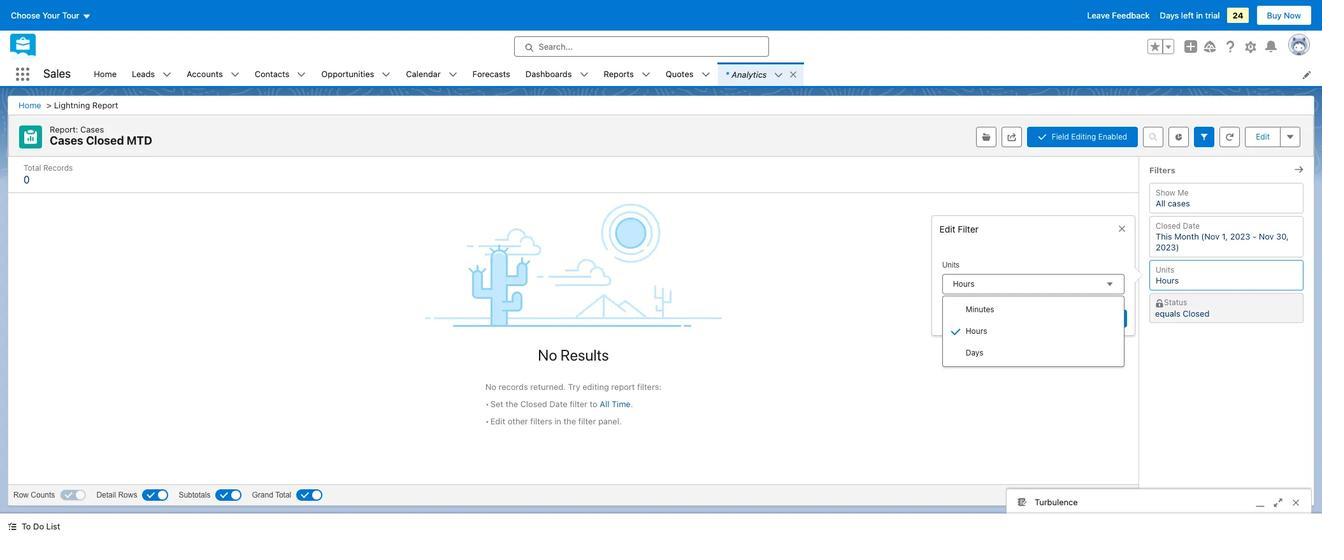 Task type: vqa. For each thing, say whether or not it's contained in the screenshot.
0
no



Task type: describe. For each thing, give the bounding box(es) containing it.
choose your tour button
[[10, 5, 91, 25]]

tour
[[62, 10, 79, 20]]

contacts link
[[247, 62, 297, 86]]

text default image for accounts
[[231, 70, 239, 79]]

turbulence
[[1035, 497, 1078, 507]]

choose
[[11, 10, 40, 20]]

sales
[[43, 67, 71, 80]]

text default image for calendar
[[449, 70, 457, 79]]

trial
[[1206, 10, 1220, 20]]

reports link
[[596, 62, 642, 86]]

opportunities
[[322, 69, 374, 79]]

left
[[1182, 10, 1194, 20]]

feedback
[[1113, 10, 1150, 20]]

dashboards list item
[[518, 62, 596, 86]]

leads link
[[124, 62, 163, 86]]

accounts list item
[[179, 62, 247, 86]]

search... button
[[514, 36, 769, 57]]

list
[[46, 521, 60, 532]]

analytics
[[732, 69, 767, 79]]

text default image for leads
[[163, 70, 172, 79]]

buy
[[1268, 10, 1282, 20]]

text default image for reports
[[642, 70, 651, 79]]

text default image for contacts
[[297, 70, 306, 79]]

in
[[1197, 10, 1204, 20]]

contacts
[[255, 69, 290, 79]]

opportunities list item
[[314, 62, 399, 86]]

dashboards
[[526, 69, 572, 79]]

reports list item
[[596, 62, 658, 86]]

to
[[22, 521, 31, 532]]

calendar link
[[399, 62, 449, 86]]

to do list button
[[0, 514, 68, 539]]

buy now button
[[1257, 5, 1313, 25]]

leads
[[132, 69, 155, 79]]

list item containing *
[[718, 62, 804, 86]]

quotes list item
[[658, 62, 718, 86]]

text default image for dashboards
[[580, 70, 589, 79]]



Task type: locate. For each thing, give the bounding box(es) containing it.
1 text default image from the left
[[297, 70, 306, 79]]

1 horizontal spatial text default image
[[382, 70, 391, 79]]

text default image inside reports list item
[[642, 70, 651, 79]]

opportunities link
[[314, 62, 382, 86]]

text default image inside leads list item
[[163, 70, 172, 79]]

home link
[[86, 62, 124, 86]]

text default image inside to do list button
[[8, 522, 17, 531]]

text default image inside contacts list item
[[297, 70, 306, 79]]

calendar list item
[[399, 62, 465, 86]]

text default image
[[789, 70, 798, 79], [163, 70, 172, 79], [231, 70, 239, 79], [449, 70, 457, 79], [580, 70, 589, 79], [702, 70, 710, 79], [775, 71, 784, 80], [8, 522, 17, 531]]

search...
[[539, 41, 573, 52]]

*
[[726, 69, 730, 79]]

2 horizontal spatial text default image
[[642, 70, 651, 79]]

text default image left calendar link
[[382, 70, 391, 79]]

list containing home
[[86, 62, 1323, 86]]

contacts list item
[[247, 62, 314, 86]]

your
[[42, 10, 60, 20]]

now
[[1285, 10, 1302, 20]]

text default image inside opportunities list item
[[382, 70, 391, 79]]

text default image right contacts
[[297, 70, 306, 79]]

text default image for *
[[775, 71, 784, 80]]

list item
[[718, 62, 804, 86]]

text default image for quotes
[[702, 70, 710, 79]]

days
[[1161, 10, 1180, 20]]

days left in trial
[[1161, 10, 1220, 20]]

text default image inside quotes list item
[[702, 70, 710, 79]]

forecasts link
[[465, 62, 518, 86]]

group
[[1148, 39, 1175, 54]]

choose your tour
[[11, 10, 79, 20]]

text default image
[[297, 70, 306, 79], [382, 70, 391, 79], [642, 70, 651, 79]]

text default image right reports
[[642, 70, 651, 79]]

list
[[86, 62, 1323, 86]]

text default image inside accounts list item
[[231, 70, 239, 79]]

text default image inside calendar list item
[[449, 70, 457, 79]]

home
[[94, 69, 117, 79]]

quotes link
[[658, 62, 702, 86]]

leave feedback link
[[1088, 10, 1150, 20]]

buy now
[[1268, 10, 1302, 20]]

leads list item
[[124, 62, 179, 86]]

do
[[33, 521, 44, 532]]

accounts link
[[179, 62, 231, 86]]

2 text default image from the left
[[382, 70, 391, 79]]

reports
[[604, 69, 634, 79]]

0 horizontal spatial text default image
[[297, 70, 306, 79]]

* analytics
[[726, 69, 767, 79]]

3 text default image from the left
[[642, 70, 651, 79]]

accounts
[[187, 69, 223, 79]]

text default image inside dashboards list item
[[580, 70, 589, 79]]

24
[[1233, 10, 1244, 20]]

leave
[[1088, 10, 1110, 20]]

quotes
[[666, 69, 694, 79]]

to do list
[[22, 521, 60, 532]]

text default image for opportunities
[[382, 70, 391, 79]]

forecasts
[[473, 69, 510, 79]]

calendar
[[406, 69, 441, 79]]

leave feedback
[[1088, 10, 1150, 20]]

dashboards link
[[518, 62, 580, 86]]



